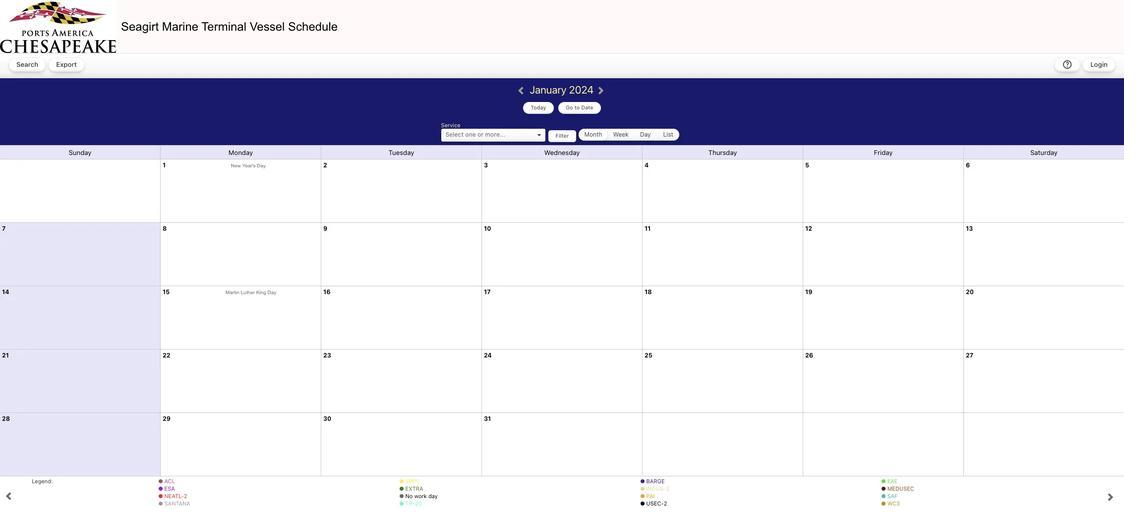 Task type: describe. For each thing, give the bounding box(es) containing it.
21
[[2, 352, 9, 360]]

go to december 2023 image
[[0, 493, 18, 498]]

go to http://www.pachesapeake.com image
[[0, 0, 116, 53]]

tp-20
[[405, 501, 422, 507]]

6
[[966, 162, 970, 169]]

list link
[[658, 129, 678, 140]]

go to date link
[[558, 102, 601, 114]]

16
[[323, 289, 330, 296]]

1 vertical spatial day
[[257, 163, 266, 168]]

schedule
[[288, 20, 338, 33]]

login
[[1091, 60, 1108, 68]]

list
[[663, 131, 673, 138]]

no work day
[[405, 493, 438, 500]]

to
[[575, 105, 580, 111]]

barge
[[646, 479, 665, 485]]

2 for indus-2
[[666, 486, 669, 492]]

2 for neatl-2
[[184, 493, 187, 500]]

service
[[441, 122, 461, 128]]

luther
[[241, 290, 255, 295]]

wednesday
[[544, 149, 580, 156]]

esa
[[164, 486, 175, 492]]

15
[[163, 289, 170, 296]]

seagirt marine terminal vessel schedule
[[121, 20, 338, 33]]

new
[[231, 163, 241, 168]]

go to february 2024 image
[[596, 85, 614, 90]]

1 horizontal spatial 20
[[966, 289, 974, 296]]

tuesday
[[389, 149, 414, 156]]

neatl-
[[164, 493, 184, 500]]

january 2024
[[530, 83, 596, 96]]

medusec
[[887, 486, 914, 492]]

go to december 2023 image
[[511, 85, 528, 90]]

go
[[566, 105, 573, 111]]

saf
[[887, 493, 898, 500]]

work
[[414, 493, 427, 500]]

23
[[323, 352, 331, 360]]

sunday
[[69, 149, 91, 156]]

4
[[645, 162, 649, 169]]

5
[[805, 162, 809, 169]]

legend:
[[32, 479, 53, 485]]

select one or more...
[[446, 131, 505, 138]]

12
[[805, 225, 812, 233]]

extra
[[405, 486, 423, 492]]

8
[[163, 225, 167, 233]]

acl
[[164, 479, 175, 485]]

santana
[[164, 501, 190, 507]]

14
[[2, 289, 9, 296]]

friday
[[874, 149, 893, 156]]

eae
[[887, 479, 898, 485]]

no
[[405, 493, 413, 500]]

25
[[645, 352, 652, 360]]

export
[[56, 60, 77, 68]]

seagirt
[[121, 20, 159, 33]]

year's
[[242, 163, 256, 168]]

10
[[484, 225, 491, 233]]

31
[[484, 416, 491, 423]]

arrc
[[405, 479, 420, 485]]

indus-
[[646, 486, 666, 492]]

help link
[[1055, 58, 1080, 72]]

export link
[[49, 58, 84, 72]]

17
[[484, 289, 491, 296]]

0 vertical spatial day
[[640, 131, 651, 138]]

1
[[163, 162, 166, 169]]



Task type: vqa. For each thing, say whether or not it's contained in the screenshot.
2nd's October
no



Task type: locate. For each thing, give the bounding box(es) containing it.
3
[[484, 162, 488, 169]]

27
[[966, 352, 973, 360]]

neatl-2
[[164, 493, 187, 500]]

26
[[805, 352, 813, 360]]

wc3
[[887, 501, 900, 507]]

0 horizontal spatial day
[[257, 163, 266, 168]]

saturday
[[1030, 149, 1058, 156]]

usec-2
[[646, 501, 667, 507]]

7
[[2, 225, 6, 233]]

day left list
[[640, 131, 651, 138]]

13
[[966, 225, 973, 233]]

22
[[163, 352, 170, 360]]

week
[[613, 131, 629, 138]]

go to date
[[566, 105, 593, 111]]

day right year's
[[257, 163, 266, 168]]

pai
[[646, 493, 655, 500]]

month link
[[579, 129, 607, 140]]

indus-2
[[646, 486, 669, 492]]

search
[[16, 60, 38, 68]]

triangle 1 s image
[[535, 131, 543, 139]]

select
[[446, 131, 464, 138]]

filter link
[[548, 130, 576, 142]]

1 vertical spatial 20
[[415, 501, 422, 507]]

19
[[805, 289, 812, 296]]

martin
[[226, 290, 239, 295]]

week link
[[608, 129, 634, 140]]

2 for usec-2
[[664, 501, 667, 507]]

tp-
[[405, 501, 415, 507]]

king
[[256, 290, 266, 295]]

search link
[[9, 58, 46, 72]]

terminal
[[201, 20, 246, 33]]

thursday
[[708, 149, 737, 156]]

20
[[966, 289, 974, 296], [415, 501, 422, 507]]

28
[[2, 416, 10, 423]]

day
[[640, 131, 651, 138], [257, 163, 266, 168], [267, 290, 276, 295]]

january
[[530, 83, 566, 96]]

day link
[[635, 129, 656, 140]]

martin luther king day
[[226, 290, 276, 295]]

11
[[645, 225, 651, 233]]

one
[[465, 131, 476, 138]]

help
[[1062, 59, 1073, 71]]

or
[[478, 131, 484, 138]]

vessel
[[250, 20, 285, 33]]

2 vertical spatial day
[[267, 290, 276, 295]]

more...
[[485, 131, 505, 138]]

date
[[581, 105, 593, 111]]

1 horizontal spatial day
[[267, 290, 276, 295]]

today link
[[523, 102, 554, 114]]

filter
[[556, 133, 569, 139]]

24
[[484, 352, 492, 360]]

day
[[428, 493, 438, 500]]

new year's day
[[231, 163, 266, 168]]

29
[[163, 416, 171, 423]]

month
[[584, 131, 602, 138]]

go to february 2024 image
[[1106, 494, 1123, 499]]

9
[[323, 225, 327, 233]]

today
[[531, 105, 546, 111]]

0 horizontal spatial 20
[[415, 501, 422, 507]]

day right king
[[267, 290, 276, 295]]

monday
[[229, 149, 253, 156]]

0 vertical spatial 20
[[966, 289, 974, 296]]

2024
[[569, 83, 594, 96]]

login link
[[1083, 58, 1115, 72]]

usec-
[[646, 501, 664, 507]]

marine
[[162, 20, 198, 33]]

30
[[323, 416, 331, 423]]

2 horizontal spatial day
[[640, 131, 651, 138]]

18
[[645, 289, 652, 296]]



